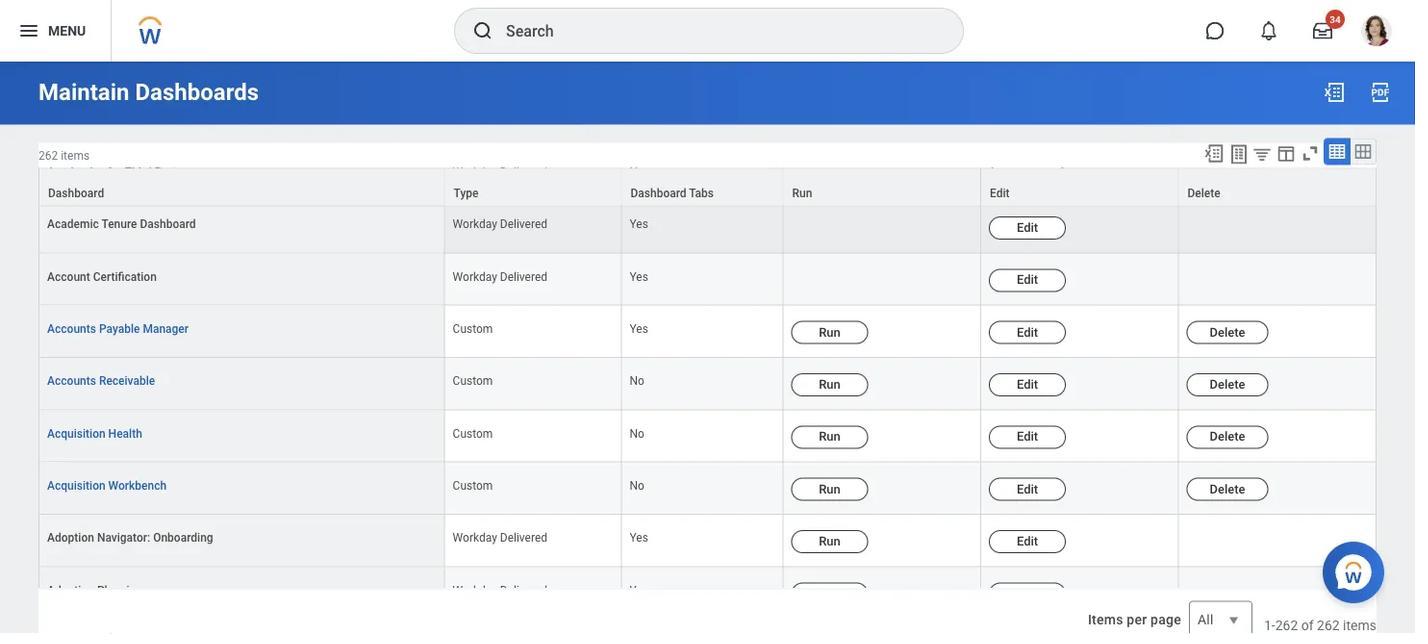 Task type: vqa. For each thing, say whether or not it's contained in the screenshot.
- within 06/01/2022 - 06/30/2022 (Monthly)
no



Task type: locate. For each thing, give the bounding box(es) containing it.
1 edit row from the top
[[38, 149, 1377, 202]]

adoption left the planning
[[47, 584, 94, 597]]

items
[[1088, 612, 1124, 628]]

delete inside popup button
[[1188, 186, 1221, 200]]

4 custom from the top
[[453, 479, 493, 493]]

edit button for 7th row from the top of the maintain dashboards main content
[[989, 583, 1066, 606]]

1 no from the top
[[630, 166, 645, 179]]

select to filter grid data image
[[1252, 144, 1273, 164]]

certification
[[93, 270, 157, 284]]

3 no from the top
[[630, 427, 645, 441]]

yes for adoption navigator: onboarding
[[630, 532, 648, 545]]

dashboard left tabs
[[631, 186, 687, 200]]

export to excel image left export to worksheets icon at right
[[1204, 143, 1225, 164]]

account
[[47, 270, 90, 284]]

no for accounts receivable
[[630, 375, 645, 388]]

workday delivered for onboarding
[[453, 532, 548, 545]]

accounts left receivable
[[47, 375, 96, 388]]

2 workday from the top
[[453, 218, 497, 231]]

run button
[[784, 169, 981, 206]]

accounts left payable
[[47, 323, 96, 336]]

2 delivered from the top
[[500, 218, 548, 231]]

4 edit button from the top
[[989, 322, 1066, 345]]

delivered for third
[[500, 166, 548, 179]]

fullscreen image
[[1300, 143, 1321, 164]]

edit button for fifth row from the bottom
[[989, 374, 1066, 397]]

run
[[793, 186, 813, 200], [819, 325, 841, 340], [819, 378, 841, 392], [819, 430, 841, 444], [819, 482, 841, 497], [819, 534, 841, 549], [819, 587, 841, 601]]

custom for accounts payable manager
[[453, 323, 493, 336]]

1-262 of 262 items
[[1265, 618, 1377, 634]]

262 right of
[[1318, 618, 1340, 634]]

5 workday from the top
[[453, 584, 497, 597]]

1 vertical spatial items
[[1344, 618, 1377, 634]]

no for acquisition workbench
[[630, 479, 645, 493]]

custom for acquisition health
[[453, 427, 493, 441]]

run for 3rd run button from the bottom
[[819, 482, 841, 497]]

onboarding
[[153, 532, 213, 545]]

1 vertical spatial export to excel image
[[1204, 143, 1225, 164]]

planning
[[97, 584, 142, 597]]

1 custom from the top
[[453, 323, 493, 336]]

type button
[[445, 169, 621, 206]]

edit
[[1017, 168, 1039, 183], [990, 186, 1010, 200], [1017, 221, 1039, 235], [1017, 273, 1039, 287], [1017, 325, 1039, 340], [1017, 378, 1039, 392], [1017, 430, 1039, 444], [1017, 482, 1039, 497], [1017, 534, 1039, 549], [1017, 587, 1039, 601]]

dashboard for dashboard
[[48, 186, 104, 200]]

adoption
[[47, 532, 94, 545], [47, 584, 94, 597]]

4 workday from the top
[[453, 532, 497, 545]]

Search Workday  search field
[[506, 10, 924, 52]]

academics
[[47, 166, 105, 179]]

acquisition for acquisition workbench
[[47, 479, 106, 493]]

items
[[61, 149, 90, 162], [1344, 618, 1377, 634]]

1 delivered from the top
[[500, 166, 548, 179]]

6 row from the top
[[38, 515, 1377, 568]]

accounts receivable
[[47, 375, 155, 388]]

edit button
[[989, 165, 1066, 188], [989, 217, 1066, 240], [989, 269, 1066, 292], [989, 322, 1066, 345], [989, 374, 1066, 397], [989, 426, 1066, 449], [989, 478, 1066, 502], [989, 531, 1066, 554], [989, 583, 1066, 606]]

workday delivered
[[453, 166, 548, 179], [453, 218, 548, 231], [453, 270, 548, 284], [453, 532, 548, 545], [453, 584, 548, 597]]

0 horizontal spatial export to excel image
[[1204, 143, 1225, 164]]

4 delivered from the top
[[500, 532, 548, 545]]

navigator:
[[97, 532, 150, 545]]

0 horizontal spatial dashboard
[[48, 186, 104, 200]]

6 run button from the top
[[792, 583, 869, 606]]

accounts payable manager
[[47, 323, 189, 336]]

262 up academics
[[38, 149, 58, 162]]

run button
[[792, 322, 869, 345], [792, 374, 869, 397], [792, 426, 869, 449], [792, 478, 869, 502], [792, 531, 869, 554], [792, 583, 869, 606]]

no inside edit row
[[630, 166, 645, 179]]

1 vertical spatial accounts
[[47, 375, 96, 388]]

yes for account certification
[[630, 270, 648, 284]]

edit button for third edit row from the bottom
[[989, 165, 1066, 188]]

export to excel image left view printable version (pdf) icon
[[1323, 81, 1346, 104]]

2 horizontal spatial dashboard
[[631, 186, 687, 200]]

5 yes from the top
[[630, 584, 648, 597]]

3 run button from the top
[[792, 426, 869, 449]]

2 horizontal spatial 262
[[1318, 618, 1340, 634]]

delete button
[[1179, 169, 1376, 206]]

262 left of
[[1276, 618, 1299, 634]]

delete
[[1188, 186, 1221, 200], [1210, 325, 1246, 340], [1210, 378, 1246, 392], [1210, 430, 1246, 444], [1210, 482, 1246, 497]]

academic tenure dashboard
[[47, 218, 196, 231]]

workday delivered for third
[[453, 166, 548, 179]]

run for run popup button at the right top of the page
[[793, 186, 813, 200]]

4 yes from the top
[[630, 532, 648, 545]]

health
[[108, 427, 142, 441]]

1 delete button from the top
[[1187, 322, 1269, 345]]

cell
[[784, 149, 982, 202], [1179, 149, 1377, 202], [784, 202, 982, 254], [1179, 202, 1377, 254], [784, 254, 982, 306], [1179, 254, 1377, 306], [1179, 515, 1377, 568], [1179, 568, 1377, 620]]

3 workday delivered from the top
[[453, 270, 548, 284]]

type
[[454, 186, 479, 200]]

2 run button from the top
[[792, 374, 869, 397]]

dashboard
[[48, 186, 104, 200], [631, 186, 687, 200], [140, 218, 196, 231]]

edit button for 3rd row from the bottom of the maintain dashboards main content
[[989, 478, 1066, 502]]

acquisition down 'acquisition health'
[[47, 479, 106, 493]]

5 delivered from the top
[[500, 584, 548, 597]]

row containing dashboard
[[38, 168, 1377, 207]]

4 workday delivered from the top
[[453, 532, 548, 545]]

third
[[125, 166, 152, 179]]

dashboard right the tenure
[[140, 218, 196, 231]]

1 vertical spatial adoption
[[47, 584, 94, 597]]

0 horizontal spatial items
[[61, 149, 90, 162]]

8 edit button from the top
[[989, 531, 1066, 554]]

1 workday from the top
[[453, 166, 497, 179]]

delivered
[[500, 166, 548, 179], [500, 218, 548, 231], [500, 270, 548, 284], [500, 532, 548, 545], [500, 584, 548, 597]]

1 vertical spatial acquisition
[[47, 479, 106, 493]]

0 vertical spatial export to excel image
[[1323, 81, 1346, 104]]

export to excel image
[[1323, 81, 1346, 104], [1204, 143, 1225, 164]]

dashboard down academics
[[48, 186, 104, 200]]

2 acquisition from the top
[[47, 479, 106, 493]]

3 edit row from the top
[[38, 254, 1377, 306]]

workday for dashboard
[[453, 218, 497, 231]]

1 edit button from the top
[[989, 165, 1066, 188]]

acquisition left health
[[47, 427, 106, 441]]

9 edit button from the top
[[989, 583, 1066, 606]]

no
[[630, 166, 645, 179], [630, 375, 645, 388], [630, 427, 645, 441], [630, 479, 645, 493]]

2 workday delivered from the top
[[453, 218, 548, 231]]

receivable
[[99, 375, 155, 388]]

run for sixth run button from the top of the maintain dashboards main content
[[819, 587, 841, 601]]

0 vertical spatial items
[[61, 149, 90, 162]]

adoption planning
[[47, 584, 142, 597]]

maintain dashboards
[[38, 78, 259, 106]]

edit row
[[38, 149, 1377, 202], [38, 202, 1377, 254], [38, 254, 1377, 306]]

dashboard tabs
[[631, 186, 714, 200]]

accounts payable manager link
[[47, 323, 189, 336]]

5 edit button from the top
[[989, 374, 1066, 397]]

262
[[38, 149, 58, 162], [1276, 618, 1299, 634], [1318, 618, 1340, 634]]

menu banner
[[0, 0, 1416, 62]]

yes
[[630, 218, 648, 231], [630, 270, 648, 284], [630, 323, 648, 336], [630, 532, 648, 545], [630, 584, 648, 597]]

2 yes from the top
[[630, 270, 648, 284]]

0 vertical spatial acquisition
[[47, 427, 106, 441]]

edit button for second edit row from the bottom of the maintain dashboards main content
[[989, 217, 1066, 240]]

notifications large image
[[1260, 21, 1279, 40]]

for
[[108, 166, 122, 179]]

1 accounts from the top
[[47, 323, 96, 336]]

custom
[[453, 323, 493, 336], [453, 375, 493, 388], [453, 427, 493, 441], [453, 479, 493, 493]]

1 acquisition from the top
[[47, 427, 106, 441]]

1 run button from the top
[[792, 322, 869, 345]]

5 workday delivered from the top
[[453, 584, 548, 597]]

items inside 1-262 of 262 items status
[[1344, 618, 1377, 634]]

1 horizontal spatial items
[[1344, 618, 1377, 634]]

1 horizontal spatial export to excel image
[[1323, 81, 1346, 104]]

2 adoption from the top
[[47, 584, 94, 597]]

delete button
[[1187, 322, 1269, 345], [1187, 374, 1269, 397], [1187, 426, 1269, 449], [1187, 478, 1269, 502]]

run inside run popup button
[[793, 186, 813, 200]]

edit inside popup button
[[990, 186, 1010, 200]]

2 no from the top
[[630, 375, 645, 388]]

0 vertical spatial adoption
[[47, 532, 94, 545]]

34
[[1330, 13, 1341, 25]]

accounts for accounts payable manager
[[47, 323, 96, 336]]

items right of
[[1344, 618, 1377, 634]]

workday
[[453, 166, 497, 179], [453, 218, 497, 231], [453, 270, 497, 284], [453, 532, 497, 545], [453, 584, 497, 597]]

no for acquisition health
[[630, 427, 645, 441]]

run for sixth run button from the bottom
[[819, 325, 841, 340]]

3 custom from the top
[[453, 427, 493, 441]]

row
[[38, 168, 1377, 207], [38, 306, 1377, 359], [38, 359, 1377, 411], [38, 411, 1377, 463], [38, 463, 1377, 515], [38, 515, 1377, 568], [38, 568, 1377, 620]]

accounts
[[47, 323, 96, 336], [47, 375, 96, 388]]

1 yes from the top
[[630, 218, 648, 231]]

menu button
[[0, 0, 111, 62]]

adoption left navigator:
[[47, 532, 94, 545]]

workbench
[[108, 479, 167, 493]]

1 row from the top
[[38, 168, 1377, 207]]

page
[[1151, 612, 1182, 628]]

2 accounts from the top
[[47, 375, 96, 388]]

0 vertical spatial accounts
[[47, 323, 96, 336]]

1 workday delivered from the top
[[453, 166, 548, 179]]

2 edit button from the top
[[989, 217, 1066, 240]]

toolbar
[[1195, 138, 1377, 168]]

per
[[1127, 612, 1148, 628]]

maintain dashboards main content
[[0, 62, 1416, 634]]

2 custom from the top
[[453, 375, 493, 388]]

3 edit button from the top
[[989, 269, 1066, 292]]

4 no from the top
[[630, 479, 645, 493]]

3 workday from the top
[[453, 270, 497, 284]]

1 adoption from the top
[[47, 532, 94, 545]]

acquisition
[[47, 427, 106, 441], [47, 479, 106, 493]]

262 items
[[38, 149, 90, 162]]

items up academics
[[61, 149, 90, 162]]

yes for adoption planning
[[630, 584, 648, 597]]

7 edit button from the top
[[989, 478, 1066, 502]]

delete for 6th row from the bottom
[[1210, 325, 1246, 340]]



Task type: describe. For each thing, give the bounding box(es) containing it.
of
[[1302, 618, 1314, 634]]

dashboards
[[135, 78, 259, 106]]

click to view/edit grid preferences image
[[1276, 143, 1297, 164]]

search image
[[472, 19, 495, 42]]

edit button for third edit row from the top of the maintain dashboards main content
[[989, 269, 1066, 292]]

1 horizontal spatial dashboard
[[140, 218, 196, 231]]

2 delete button from the top
[[1187, 374, 1269, 397]]

custom for accounts receivable
[[453, 375, 493, 388]]

export to excel image for items
[[1204, 143, 1225, 164]]

delivered for dashboard
[[500, 218, 548, 231]]

acquisition workbench
[[47, 479, 167, 493]]

5 row from the top
[[38, 463, 1377, 515]]

7 row from the top
[[38, 568, 1377, 620]]

party
[[155, 166, 182, 179]]

toolbar inside maintain dashboards main content
[[1195, 138, 1377, 168]]

tenure
[[101, 218, 137, 231]]

1-
[[1265, 618, 1276, 634]]

2 row from the top
[[38, 306, 1377, 359]]

3 delivered from the top
[[500, 270, 548, 284]]

dashboard for dashboard tabs
[[631, 186, 687, 200]]

acquisition health link
[[47, 427, 142, 441]]

export to worksheets image
[[1228, 143, 1251, 166]]

academics for third party
[[47, 166, 182, 179]]

run for fourth run button from the bottom of the maintain dashboards main content
[[819, 430, 841, 444]]

academic
[[47, 218, 99, 231]]

custom for acquisition workbench
[[453, 479, 493, 493]]

34 button
[[1302, 10, 1345, 52]]

items per page
[[1088, 612, 1182, 628]]

4 run button from the top
[[792, 478, 869, 502]]

table image
[[1328, 142, 1347, 161]]

adoption for adoption planning
[[47, 584, 94, 597]]

dashboard tabs button
[[622, 169, 783, 206]]

export to excel image for dashboards
[[1323, 81, 1346, 104]]

acquisition for acquisition health
[[47, 427, 106, 441]]

acquisition workbench link
[[47, 479, 167, 493]]

edit button
[[982, 169, 1178, 206]]

accounts receivable link
[[47, 375, 155, 388]]

workday for onboarding
[[453, 532, 497, 545]]

0 horizontal spatial 262
[[38, 149, 58, 162]]

1-262 of 262 items status
[[1265, 616, 1377, 634]]

dashboard button
[[39, 169, 444, 206]]

5 run button from the top
[[792, 531, 869, 554]]

manager
[[143, 323, 189, 336]]

tabs
[[689, 186, 714, 200]]

acquisition health
[[47, 427, 142, 441]]

maintain
[[38, 78, 129, 106]]

workday delivered for dashboard
[[453, 218, 548, 231]]

payable
[[99, 323, 140, 336]]

6 edit button from the top
[[989, 426, 1066, 449]]

justify image
[[17, 19, 40, 42]]

3 delete button from the top
[[1187, 426, 1269, 449]]

3 row from the top
[[38, 359, 1377, 411]]

delete for row containing dashboard
[[1188, 186, 1221, 200]]

run for 2nd run button from the top of the maintain dashboards main content
[[819, 378, 841, 392]]

profile logan mcneil image
[[1362, 15, 1393, 50]]

run for second run button from the bottom
[[819, 534, 841, 549]]

4 delete button from the top
[[1187, 478, 1269, 502]]

delete for fourth row
[[1210, 430, 1246, 444]]

yes for academic tenure dashboard
[[630, 218, 648, 231]]

account certification
[[47, 270, 157, 284]]

expand table image
[[1354, 142, 1373, 161]]

adoption navigator: onboarding
[[47, 532, 213, 545]]

delivered for onboarding
[[500, 532, 548, 545]]

3 yes from the top
[[630, 323, 648, 336]]

2 edit row from the top
[[38, 202, 1377, 254]]

view printable version (pdf) image
[[1369, 81, 1393, 104]]

menu
[[48, 23, 86, 39]]

accounts for accounts receivable
[[47, 375, 96, 388]]

1 horizontal spatial 262
[[1276, 618, 1299, 634]]

adoption for adoption navigator: onboarding
[[47, 532, 94, 545]]

workday for third
[[453, 166, 497, 179]]

items per page element
[[1086, 590, 1253, 634]]

4 row from the top
[[38, 411, 1377, 463]]

inbox large image
[[1314, 21, 1333, 40]]



